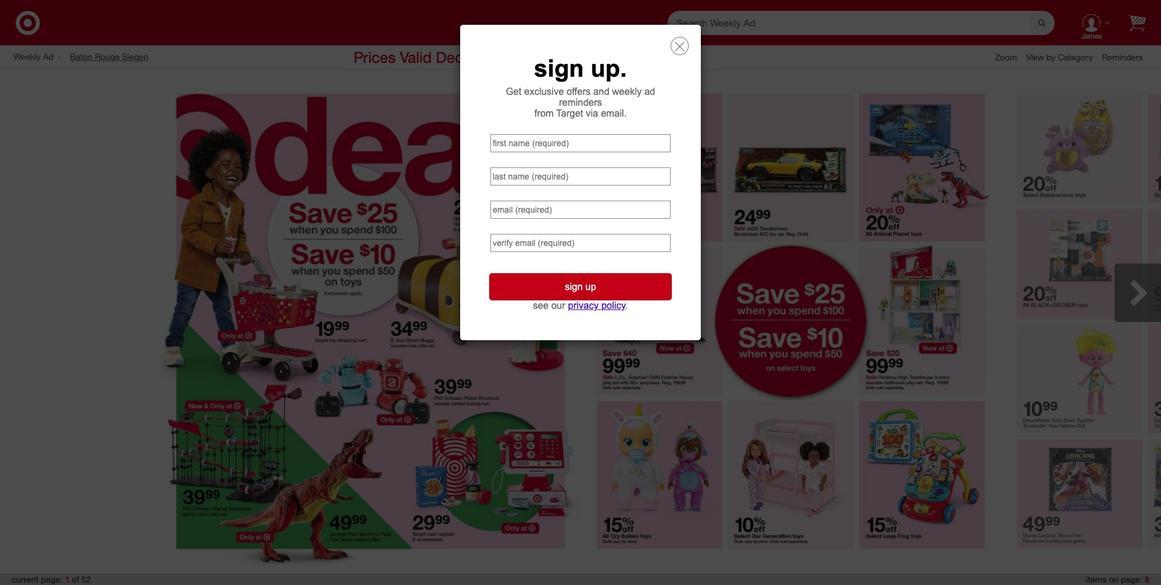 Task type: describe. For each thing, give the bounding box(es) containing it.
category
[[1058, 52, 1093, 62]]

8
[[1145, 575, 1150, 585]]

2 dec from the left
[[499, 48, 526, 66]]

ad
[[43, 52, 54, 62]]

view by category link
[[1027, 52, 1102, 62]]

zoom-in element
[[995, 52, 1017, 62]]

prices valid dec 10 - dec 16
[[354, 48, 547, 66]]

baton rouge siegen link
[[70, 51, 157, 63]]

by
[[1047, 52, 1056, 62]]

1 page: from the left
[[41, 575, 62, 585]]

valid
[[400, 48, 432, 66]]

weekly
[[14, 52, 41, 62]]

prices
[[354, 48, 396, 66]]

on
[[1109, 575, 1119, 585]]

1 dec from the left
[[436, 48, 463, 66]]

-
[[489, 48, 494, 66]]

page 2 image
[[581, 78, 1001, 566]]

view your cart on target.com image
[[1129, 14, 1146, 31]]



Task type: locate. For each thing, give the bounding box(es) containing it.
of
[[72, 575, 79, 585]]

weekly ad
[[14, 52, 54, 62]]

baton rouge siegen
[[70, 52, 148, 62]]

page:
[[41, 575, 62, 585], [1121, 575, 1143, 585]]

page: left 8
[[1121, 575, 1143, 585]]

current
[[12, 575, 39, 585]]

1 horizontal spatial page:
[[1121, 575, 1143, 585]]

go to target.com image
[[16, 11, 40, 35]]

baton
[[70, 52, 92, 62]]

weekly ad link
[[14, 51, 70, 63]]

view
[[1027, 52, 1044, 62]]

dec right -
[[499, 48, 526, 66]]

dec
[[436, 48, 463, 66], [499, 48, 526, 66]]

0 horizontal spatial page:
[[41, 575, 62, 585]]

page 3 image
[[1001, 78, 1161, 566]]

2 page: from the left
[[1121, 575, 1143, 585]]

reminders
[[1102, 52, 1143, 62]]

close image
[[675, 42, 685, 51]]

52
[[82, 575, 91, 585]]

current page: 1 of 52
[[12, 575, 91, 585]]

16
[[530, 48, 547, 66]]

rouge
[[95, 52, 120, 62]]

page 1 image
[[160, 78, 581, 566]]

zoom
[[995, 52, 1017, 62]]

reminders link
[[1102, 51, 1152, 63]]

items
[[1086, 575, 1107, 585]]

siegen
[[122, 52, 148, 62]]

items on page: 8
[[1086, 575, 1150, 585]]

1
[[65, 575, 70, 585]]

0 horizontal spatial dec
[[436, 48, 463, 66]]

10
[[467, 48, 484, 66]]

dec left 10
[[436, 48, 463, 66]]

page: left 1
[[41, 575, 62, 585]]

view by category
[[1027, 52, 1093, 62]]

1 horizontal spatial dec
[[499, 48, 526, 66]]

form
[[668, 11, 1055, 35]]

zoom link
[[995, 51, 1027, 63]]



Task type: vqa. For each thing, say whether or not it's contained in the screenshot.
'Baton Rouge Siegen' link
yes



